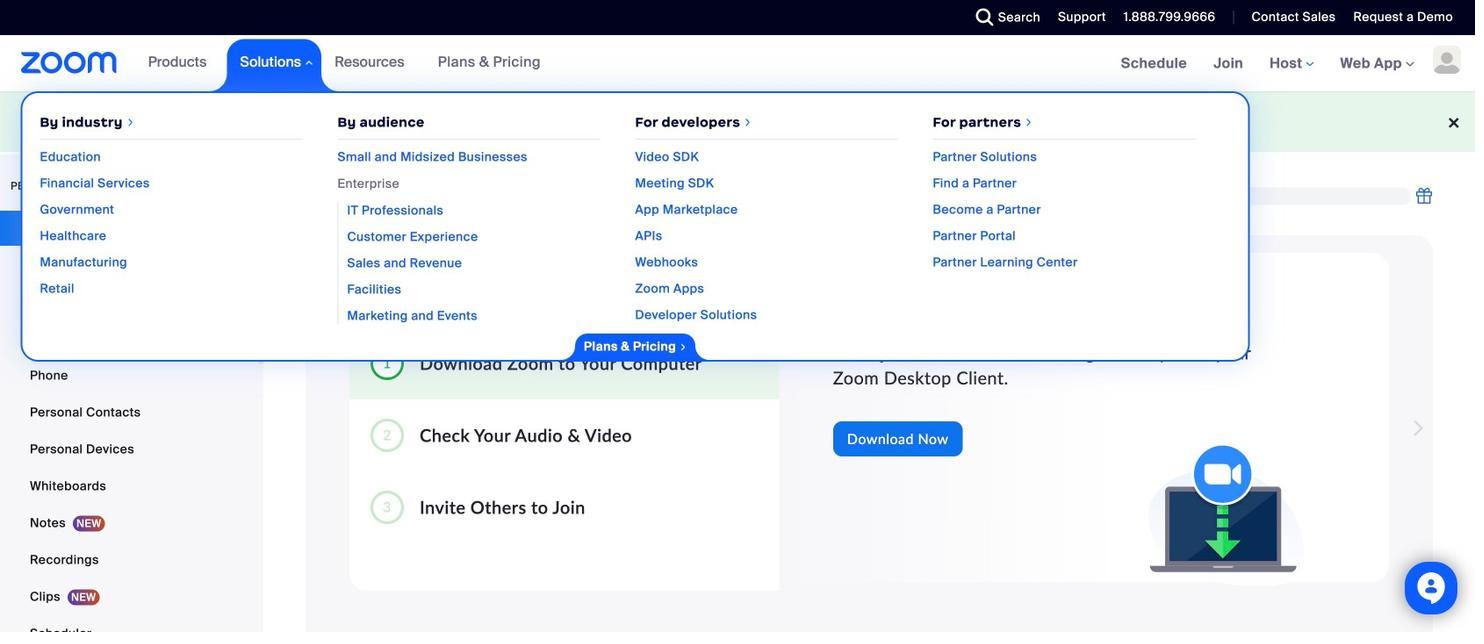 Task type: locate. For each thing, give the bounding box(es) containing it.
profile picture image
[[1433, 46, 1461, 74]]

personal menu menu
[[0, 211, 258, 632]]

meetings navigation
[[1108, 35, 1475, 93]]

product information navigation
[[21, 35, 1250, 362]]

footer
[[0, 91, 1475, 152]]

banner
[[0, 35, 1475, 362]]

next image
[[1403, 411, 1427, 446]]



Task type: vqa. For each thing, say whether or not it's contained in the screenshot.
footer
yes



Task type: describe. For each thing, give the bounding box(es) containing it.
zoom logo image
[[21, 52, 117, 74]]



